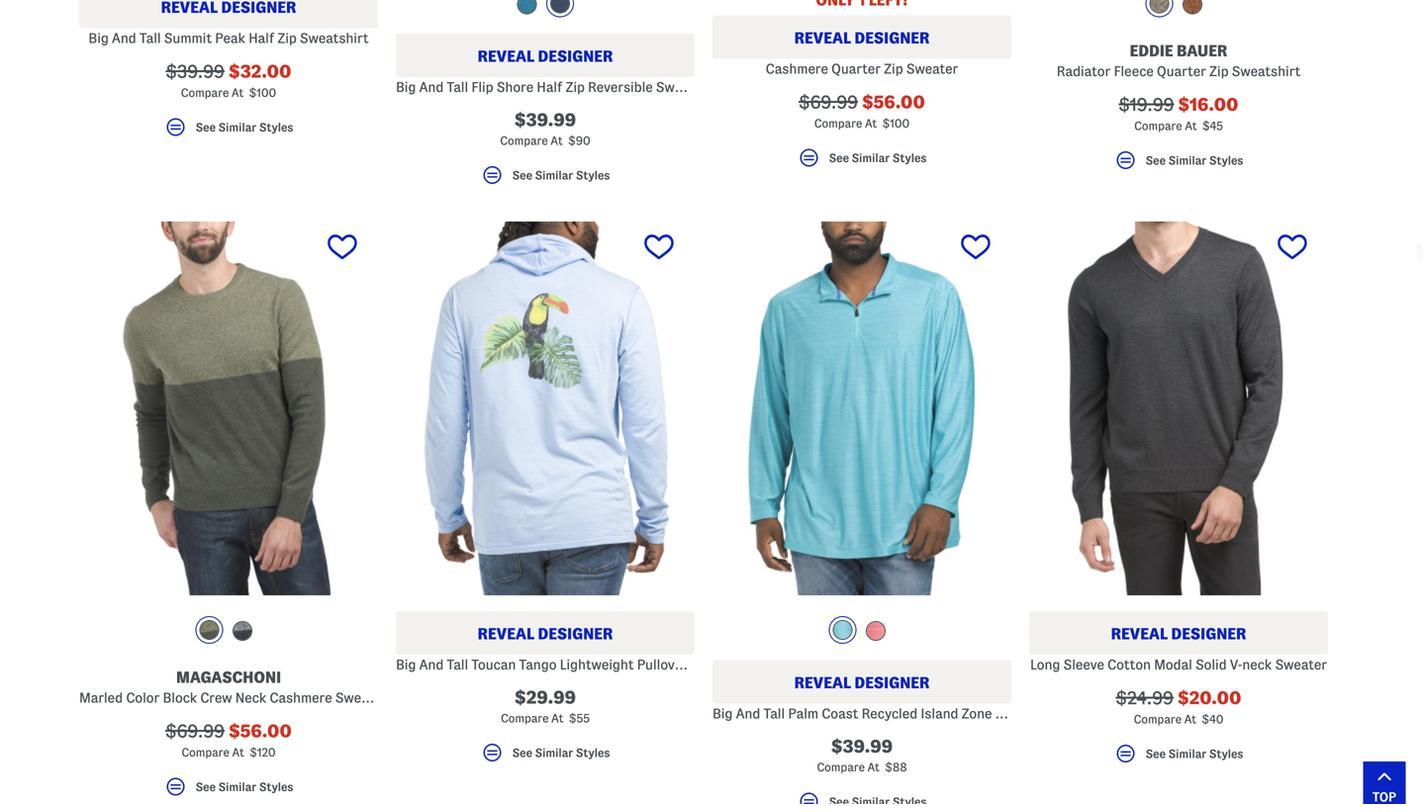 Task type: vqa. For each thing, say whether or not it's contained in the screenshot.
"49.99"
no



Task type: describe. For each thing, give the bounding box(es) containing it.
$40
[[1202, 714, 1224, 726]]

$16.00
[[1178, 95, 1239, 114]]

compare inside $29.99 compare at              $55
[[501, 713, 549, 725]]

shore
[[497, 80, 534, 95]]

similar for see similar styles button below $39.99 $32.00 compare at              $100
[[218, 121, 257, 134]]

zip up $32.00
[[277, 31, 297, 46]]

styles for see similar styles button within the reveal designer big and tall flip shore half zip reversible sweatshirt $39.99 compare at              $90 element
[[576, 169, 610, 181]]

designer for modal
[[1171, 626, 1246, 643]]

similar for see similar styles button within the reveal designer big and tall flip shore half zip reversible sweatshirt $39.99 compare at              $90 element
[[535, 169, 573, 181]]

reveal designer big and tall flip shore half zip reversible sweatshirt $39.99 compare at              $90 element
[[396, 0, 725, 196]]

$45
[[1203, 120, 1223, 132]]

big and tall palm coast recycled island zone half zip top image
[[713, 222, 1012, 596]]

see similar styles button down $24.99 $20.00 compare at              $40
[[1029, 742, 1328, 775]]

reveal designer for palm
[[794, 675, 930, 692]]

neck
[[1242, 658, 1272, 673]]

big for big and tall palm coast recycled island zone half zip top
[[713, 707, 733, 722]]

$19.99 $16.00 compare at              $45
[[1119, 95, 1239, 132]]

designer for palm
[[855, 675, 930, 692]]

see inside reveal designer big and tall summit peak half zip sweatshirt compare at              $100 element
[[196, 121, 216, 134]]

tango
[[519, 658, 557, 673]]

java red image
[[866, 622, 886, 641]]

reveal for flip
[[478, 48, 534, 65]]

0 horizontal spatial top
[[691, 658, 713, 673]]

list box for magaschoni marled color block crew neck cashmere sweater
[[195, 617, 262, 649]]

bauer
[[1177, 42, 1228, 60]]

$120
[[250, 747, 276, 759]]

see similar styles inside magaschoni marled color block crew neck cashmere sweater compare at              $120 element
[[196, 781, 293, 794]]

and for big and tall toucan tango lightweight pullover top
[[419, 658, 444, 673]]

see similar styles button inside reveal designer big and tall toucan tango lightweight pullover top $29.99 compare at              $55 element
[[396, 741, 695, 774]]

zip inside eddie bauer radiator fleece quarter zip sweatshirt
[[1209, 64, 1229, 79]]

see similar styles inside reveal designer big and tall summit peak half zip sweatshirt compare at              $100 element
[[196, 121, 293, 134]]

see similar styles button down $19.99 $16.00 compare at              $45
[[1029, 149, 1328, 181]]

island
[[921, 707, 959, 722]]

magaschoni marled color block crew neck cashmere sweater compare at              $120 element
[[79, 222, 387, 805]]

see similar styles inside reveal designer long sleeve cotton modal solid v-neck sweater compare at              $40 element
[[1146, 748, 1243, 760]]

half for $32.00
[[249, 31, 274, 46]]

zip inside 'element'
[[884, 62, 903, 76]]

and for big and tall palm coast recycled island zone half zip top
[[736, 707, 760, 722]]

see inside reveal designer big and tall toucan tango lightweight pullover top $29.99 compare at              $55 element
[[512, 747, 532, 759]]

styles for see similar styles button under the $69.99 $56.00 compare at              $100 on the top right of page
[[893, 152, 927, 164]]

radiator
[[1057, 64, 1111, 79]]

reveal designer long sleeve cotton modal solid v-neck sweater compare at              $40 element
[[1029, 222, 1328, 775]]

$39.99 $32.00 compare at              $100
[[166, 62, 292, 99]]

reveal designer big and tall toucan tango lightweight pullover top $29.99 compare at              $55 element
[[396, 222, 713, 774]]

summit
[[164, 31, 212, 46]]

reveal designer big and tall palm coast recycled island zone half zip top $39.99 compare at              $88 element
[[713, 222, 1069, 805]]

long sleeve cotton modal solid v-neck sweater image
[[1029, 222, 1328, 596]]

block
[[163, 691, 197, 706]]

see similar styles button down the $69.99 $56.00 compare at              $100 on the top right of page
[[713, 146, 1012, 179]]

similar for see similar styles button in reveal designer big and tall toucan tango lightweight pullover top $29.99 compare at              $55 element
[[535, 747, 573, 759]]

$69.99 for $69.99 $56.00 compare at              $100
[[799, 93, 858, 112]]

solid
[[1196, 658, 1227, 673]]

eddie bauer radiator fleece quarter zip sweatshirt
[[1057, 42, 1301, 79]]

$39.99 for shore
[[514, 110, 576, 130]]

big and tall toucan tango lightweight pullover top image
[[396, 222, 695, 596]]

reveal for sweater
[[794, 29, 851, 47]]

$69.99 $56.00 compare at              $100
[[799, 93, 925, 130]]

$29.99
[[515, 688, 576, 708]]

blue image
[[833, 621, 853, 640]]

long sleeve cotton modal solid v-neck sweater
[[1030, 658, 1327, 673]]

styles for see similar styles button below $39.99 $32.00 compare at              $100
[[259, 121, 293, 134]]

compare inside $69.99 $56.00 compare at              $120
[[182, 747, 229, 759]]

tall for toucan
[[447, 658, 468, 673]]

2 vertical spatial sweatshirt
[[656, 80, 725, 95]]

and for big and tall flip shore half zip reversible sweatshirt
[[419, 80, 444, 95]]

see similar styles button down $39.99 $32.00 compare at              $100
[[79, 115, 378, 148]]

similar for see similar styles button in the magaschoni marled color block crew neck cashmere sweater compare at              $120 element
[[218, 781, 257, 794]]

styles for see similar styles button in the magaschoni marled color block crew neck cashmere sweater compare at              $120 element
[[259, 781, 293, 794]]

compare inside $39.99 compare at              $88
[[817, 762, 865, 774]]

see similar styles inside eddie bauer radiator fleece quarter zip sweatshirt compare at              $45 element
[[1146, 154, 1243, 167]]

palm
[[788, 707, 819, 722]]

modal
[[1154, 658, 1192, 673]]

see inside eddie bauer radiator fleece quarter zip sweatshirt compare at              $45 element
[[1146, 154, 1166, 167]]

0 horizontal spatial sweatshirt
[[300, 31, 369, 46]]

$56.00 for $69.99 $56.00 compare at              $120
[[229, 722, 292, 741]]

green multi image
[[199, 621, 219, 640]]

pullover
[[637, 658, 688, 673]]

cashmere inside the magaschoni marled color block crew neck cashmere sweater
[[270, 691, 332, 706]]

cashmere inside 'element'
[[766, 62, 828, 76]]

and for big and tall summit peak half zip sweatshirt
[[112, 31, 136, 46]]

$24.99
[[1116, 689, 1174, 708]]

charcoal heather image
[[1150, 0, 1169, 14]]

zip left 'reversible'
[[566, 80, 585, 95]]

similar for see similar styles button under $19.99 $16.00 compare at              $45
[[1169, 154, 1207, 167]]

similar for see similar styles button under the $69.99 $56.00 compare at              $100 on the top right of page
[[852, 152, 890, 164]]

tall for summit
[[139, 31, 161, 46]]

see similar styles button inside magaschoni marled color block crew neck cashmere sweater compare at              $120 element
[[79, 776, 378, 805]]

$56.00 for $69.99 $56.00 compare at              $100
[[862, 93, 925, 112]]

quarter inside 'element'
[[831, 62, 881, 76]]

compare inside $19.99 $16.00 compare at              $45
[[1134, 120, 1182, 132]]

see similar styles inside reveal designer big and tall flip shore half zip reversible sweatshirt $39.99 compare at              $90 element
[[512, 169, 610, 181]]

see similar styles inside reveal designer cashmere quarter zip sweater compare at              $100 'element'
[[829, 152, 927, 164]]

see inside magaschoni marled color block crew neck cashmere sweater compare at              $120 element
[[196, 781, 216, 794]]



Task type: locate. For each thing, give the bounding box(es) containing it.
$39.99 down big and tall flip shore half zip reversible sweatshirt
[[514, 110, 576, 130]]

1 horizontal spatial cashmere
[[766, 62, 828, 76]]

$55
[[569, 713, 590, 725]]

reveal
[[794, 29, 851, 47], [478, 48, 534, 65], [478, 626, 534, 643], [1111, 626, 1168, 643], [794, 675, 851, 692]]

cashmere quarter zip sweater
[[766, 62, 958, 76]]

$56.00 down "cashmere quarter zip sweater"
[[862, 93, 925, 112]]

0 vertical spatial $56.00
[[862, 93, 925, 112]]

compare down shore
[[500, 135, 548, 147]]

paprika image
[[1183, 0, 1203, 15]]

$39.99 inside $39.99 compare at              $90
[[514, 110, 576, 130]]

similar inside reveal designer big and tall summit peak half zip sweatshirt compare at              $100 element
[[218, 121, 257, 134]]

designer for sweater
[[855, 29, 930, 47]]

designer
[[855, 29, 930, 47], [538, 48, 613, 65], [538, 626, 613, 643], [1171, 626, 1246, 643], [855, 675, 930, 692]]

similar inside eddie bauer radiator fleece quarter zip sweatshirt compare at              $45 element
[[1169, 154, 1207, 167]]

sweater for long
[[1275, 658, 1327, 673]]

list box inside magaschoni marled color block crew neck cashmere sweater compare at              $120 element
[[195, 617, 262, 649]]

peak
[[215, 31, 245, 46]]

and left summit
[[112, 31, 136, 46]]

see down $69.99 $56.00 compare at              $120
[[196, 781, 216, 794]]

1 vertical spatial cashmere
[[270, 691, 332, 706]]

styles for see similar styles button in reveal designer big and tall toucan tango lightweight pullover top $29.99 compare at              $55 element
[[576, 747, 610, 759]]

see down $24.99 $20.00 compare at              $40
[[1146, 748, 1166, 760]]

similar down $90
[[535, 169, 573, 181]]

and
[[112, 31, 136, 46], [419, 80, 444, 95], [419, 658, 444, 673], [736, 707, 760, 722]]

2 horizontal spatial half
[[995, 707, 1021, 722]]

top right pullover
[[691, 658, 713, 673]]

reversible
[[588, 80, 653, 95]]

list box inside reveal designer big and tall flip shore half zip reversible sweatshirt $39.99 compare at              $90 element
[[512, 0, 578, 22]]

reveal inside 'element'
[[794, 29, 851, 47]]

0 horizontal spatial $56.00
[[229, 722, 292, 741]]

0 vertical spatial cashmere
[[766, 62, 828, 76]]

list box
[[512, 0, 578, 22], [1146, 0, 1212, 22], [195, 617, 262, 649], [829, 617, 895, 649]]

reveal designer inside 'element'
[[794, 29, 930, 47]]

$39.99
[[166, 62, 225, 81], [514, 110, 576, 130], [831, 737, 893, 757]]

1 vertical spatial $100
[[882, 117, 910, 130]]

quarter up the $69.99 $56.00 compare at              $100 on the top right of page
[[831, 62, 881, 76]]

styles inside eddie bauer radiator fleece quarter zip sweatshirt compare at              $45 element
[[1209, 154, 1243, 167]]

magaschoni
[[176, 669, 281, 686]]

see similar styles
[[196, 121, 293, 134], [829, 152, 927, 164], [1146, 154, 1243, 167], [512, 169, 610, 181], [512, 747, 610, 759], [1146, 748, 1243, 760], [196, 781, 293, 794]]

$29.99 compare at              $55
[[501, 688, 590, 725]]

zip up the $69.99 $56.00 compare at              $100 on the top right of page
[[884, 62, 903, 76]]

$100 inside $39.99 $32.00 compare at              $100
[[249, 87, 276, 99]]

reveal designer for modal
[[1111, 626, 1246, 643]]

similar down the $69.99 $56.00 compare at              $100 on the top right of page
[[852, 152, 890, 164]]

1 horizontal spatial half
[[537, 80, 562, 95]]

similar inside reveal designer long sleeve cotton modal solid v-neck sweater compare at              $40 element
[[1169, 748, 1207, 760]]

and inside reveal designer big and tall palm coast recycled island zone half zip top $39.99 compare at              $88 element
[[736, 707, 760, 722]]

sweater inside the magaschoni marled color block crew neck cashmere sweater
[[335, 691, 387, 706]]

reveal for modal
[[1111, 626, 1168, 643]]

list box for $39.99 compare at              $88
[[829, 617, 895, 649]]

0 vertical spatial $100
[[249, 87, 276, 99]]

0 horizontal spatial sweater
[[335, 691, 387, 706]]

reveal designer up "cashmere quarter zip sweater"
[[794, 29, 930, 47]]

v-
[[1230, 658, 1242, 673]]

see similar styles button
[[79, 115, 378, 148], [713, 146, 1012, 179], [1029, 149, 1328, 181], [396, 163, 695, 196], [396, 741, 695, 774], [1029, 742, 1328, 775], [79, 776, 378, 805]]

reveal designer cashmere quarter zip sweater compare at              $100 element
[[713, 0, 1012, 179]]

eddie
[[1130, 42, 1173, 60]]

see down $39.99 compare at              $90
[[512, 169, 532, 181]]

reveal designer for flip
[[478, 48, 613, 65]]

big left toucan
[[396, 658, 416, 673]]

see similar styles down the $69.99 $56.00 compare at              $100 on the top right of page
[[829, 152, 927, 164]]

top down long
[[1046, 707, 1069, 722]]

$39.99 compare at              $90
[[500, 110, 591, 147]]

$56.00 up $120
[[229, 722, 292, 741]]

$69.99
[[799, 93, 858, 112], [165, 722, 225, 741]]

$100 down "cashmere quarter zip sweater"
[[882, 117, 910, 130]]

see similar styles down $90
[[512, 169, 610, 181]]

sweater
[[906, 62, 958, 76], [1275, 658, 1327, 673], [335, 691, 387, 706]]

$56.00
[[862, 93, 925, 112], [229, 722, 292, 741]]

$32.00
[[229, 62, 292, 81]]

1 vertical spatial $56.00
[[229, 722, 292, 741]]

big inside reveal designer big and tall toucan tango lightweight pullover top $29.99 compare at              $55 element
[[396, 658, 416, 673]]

0 vertical spatial $69.99
[[799, 93, 858, 112]]

see similar styles button down $29.99 compare at              $55
[[396, 741, 695, 774]]

reveal for palm
[[794, 675, 851, 692]]

list box for $39.99 compare at              $90
[[512, 0, 578, 22]]

similar inside magaschoni marled color block crew neck cashmere sweater compare at              $120 element
[[218, 781, 257, 794]]

big inside reveal designer big and tall summit peak half zip sweatshirt compare at              $100 element
[[89, 31, 109, 46]]

sweatshirt inside eddie bauer radiator fleece quarter zip sweatshirt
[[1232, 64, 1301, 79]]

$56.00 inside the $69.99 $56.00 compare at              $100
[[862, 93, 925, 112]]

1 vertical spatial sweatshirt
[[1232, 64, 1301, 79]]

tall left flip
[[447, 80, 468, 95]]

top
[[691, 658, 713, 673], [1046, 707, 1069, 722]]

$56.00 inside $69.99 $56.00 compare at              $120
[[229, 722, 292, 741]]

big inside reveal designer big and tall flip shore half zip reversible sweatshirt $39.99 compare at              $90 element
[[396, 80, 416, 95]]

quarter
[[831, 62, 881, 76], [1157, 64, 1206, 79]]

compare down the crew
[[182, 747, 229, 759]]

tall left summit
[[139, 31, 161, 46]]

similar inside reveal designer big and tall flip shore half zip reversible sweatshirt $39.99 compare at              $90 element
[[535, 169, 573, 181]]

reveal designer up coast on the bottom right of the page
[[794, 675, 930, 692]]

1 horizontal spatial $100
[[882, 117, 910, 130]]

half
[[249, 31, 274, 46], [537, 80, 562, 95], [995, 707, 1021, 722]]

styles
[[259, 121, 293, 134], [893, 152, 927, 164], [1209, 154, 1243, 167], [576, 169, 610, 181], [576, 747, 610, 759], [1209, 748, 1243, 760], [259, 781, 293, 794]]

sweatshirt
[[300, 31, 369, 46], [1232, 64, 1301, 79], [656, 80, 725, 95]]

magaschoni marled color block crew neck cashmere sweater
[[79, 669, 387, 706]]

$39.99 for peak
[[166, 62, 225, 81]]

1 horizontal spatial $39.99
[[514, 110, 576, 130]]

and inside reveal designer big and tall toucan tango lightweight pullover top $29.99 compare at              $55 element
[[419, 658, 444, 673]]

half right peak
[[249, 31, 274, 46]]

0 horizontal spatial half
[[249, 31, 274, 46]]

neck
[[235, 691, 266, 706]]

$39.99 down summit
[[166, 62, 225, 81]]

see similar styles button down $69.99 $56.00 compare at              $120
[[79, 776, 378, 805]]

tall left palm at the bottom right
[[764, 707, 785, 722]]

compare inside $24.99 $20.00 compare at              $40
[[1134, 714, 1182, 726]]

$88
[[885, 762, 907, 774]]

zip down long
[[1024, 707, 1043, 722]]

$90
[[568, 135, 591, 147]]

compare down coast on the bottom right of the page
[[817, 762, 865, 774]]

styles down $120
[[259, 781, 293, 794]]

and left toucan
[[419, 658, 444, 673]]

similar inside reveal designer big and tall toucan tango lightweight pullover top $29.99 compare at              $55 element
[[535, 747, 573, 759]]

designer for flip
[[538, 48, 613, 65]]

list box up "magaschoni"
[[195, 617, 262, 649]]

see similar styles down $120
[[196, 781, 293, 794]]

marled
[[79, 691, 123, 706]]

list box up big and tall flip shore half zip reversible sweatshirt
[[512, 0, 578, 22]]

designer up solid
[[1171, 626, 1246, 643]]

big left summit
[[89, 31, 109, 46]]

and inside reveal designer big and tall summit peak half zip sweatshirt compare at              $100 element
[[112, 31, 136, 46]]

cashmere up the $69.99 $56.00 compare at              $100 on the top right of page
[[766, 62, 828, 76]]

flip
[[471, 80, 493, 95]]

see similar styles down $40
[[1146, 748, 1243, 760]]

designer up big and tall flip shore half zip reversible sweatshirt
[[538, 48, 613, 65]]

big for big and tall flip shore half zip reversible sweatshirt
[[396, 80, 416, 95]]

reveal up coast on the bottom right of the page
[[794, 675, 851, 692]]

reveal up "cashmere quarter zip sweater"
[[794, 29, 851, 47]]

0 horizontal spatial quarter
[[831, 62, 881, 76]]

1 horizontal spatial sweatshirt
[[656, 80, 725, 95]]

tall for flip
[[447, 80, 468, 95]]

$69.99 down "cashmere quarter zip sweater"
[[799, 93, 858, 112]]

half right zone
[[995, 707, 1021, 722]]

reveal designer
[[794, 29, 930, 47], [478, 48, 613, 65], [478, 626, 613, 643], [1111, 626, 1246, 643], [794, 675, 930, 692]]

see inside reveal designer big and tall flip shore half zip reversible sweatshirt $39.99 compare at              $90 element
[[512, 169, 532, 181]]

see down $19.99 $16.00 compare at              $45
[[1146, 154, 1166, 167]]

styles for see similar styles button under $19.99 $16.00 compare at              $45
[[1209, 154, 1243, 167]]

color
[[126, 691, 160, 706]]

zip
[[277, 31, 297, 46], [884, 62, 903, 76], [1209, 64, 1229, 79], [566, 80, 585, 95], [1024, 707, 1043, 722]]

reveal designer up tango at the left of page
[[478, 626, 613, 643]]

see down $39.99 $32.00 compare at              $100
[[196, 121, 216, 134]]

styles inside magaschoni marled color block crew neck cashmere sweater compare at              $120 element
[[259, 781, 293, 794]]

styles inside reveal designer big and tall toucan tango lightweight pullover top $29.99 compare at              $55 element
[[576, 747, 610, 759]]

tall
[[139, 31, 161, 46], [447, 80, 468, 95], [447, 658, 468, 673], [764, 707, 785, 722]]

half for compare
[[537, 80, 562, 95]]

and inside reveal designer big and tall flip shore half zip reversible sweatshirt $39.99 compare at              $90 element
[[419, 80, 444, 95]]

similar inside reveal designer cashmere quarter zip sweater compare at              $100 'element'
[[852, 152, 890, 164]]

$39.99 for coast
[[831, 737, 893, 757]]

big for big and tall summit peak half zip sweatshirt
[[89, 31, 109, 46]]

1 horizontal spatial sweater
[[906, 62, 958, 76]]

designer inside 'element'
[[855, 29, 930, 47]]

2 horizontal spatial sweatshirt
[[1232, 64, 1301, 79]]

sweater inside 'element'
[[906, 62, 958, 76]]

list box up coast on the bottom right of the page
[[829, 617, 895, 649]]

big
[[89, 31, 109, 46], [396, 80, 416, 95], [396, 658, 416, 673], [713, 707, 733, 722]]

cashmere
[[766, 62, 828, 76], [270, 691, 332, 706]]

compare inside $39.99 $32.00 compare at              $100
[[181, 87, 229, 99]]

styles inside reveal designer big and tall flip shore half zip reversible sweatshirt $39.99 compare at              $90 element
[[576, 169, 610, 181]]

coast
[[822, 707, 858, 722]]

styles inside reveal designer cashmere quarter zip sweater compare at              $100 'element'
[[893, 152, 927, 164]]

0 vertical spatial top
[[691, 658, 713, 673]]

$100 inside the $69.99 $56.00 compare at              $100
[[882, 117, 910, 130]]

see down the $69.99 $56.00 compare at              $100 on the top right of page
[[829, 152, 849, 164]]

compare inside the $69.99 $56.00 compare at              $100
[[814, 117, 862, 130]]

reveal designer for sweater
[[794, 29, 930, 47]]

designer up big and tall toucan tango lightweight pullover top
[[538, 626, 613, 643]]

see similar styles button down $39.99 compare at              $90
[[396, 163, 695, 196]]

grey combo image
[[233, 622, 252, 641]]

compare down "cashmere quarter zip sweater"
[[814, 117, 862, 130]]

styles down $45
[[1209, 154, 1243, 167]]

$19.99
[[1119, 95, 1174, 114]]

big and tall palm coast recycled island zone half zip top
[[713, 707, 1069, 722]]

see down $29.99 compare at              $55
[[512, 747, 532, 759]]

see similar styles down the $55
[[512, 747, 610, 759]]

lightweight
[[560, 658, 634, 673]]

big for big and tall toucan tango lightweight pullover top
[[396, 658, 416, 673]]

reveal designer big and tall summit peak half zip sweatshirt compare at              $100 element
[[79, 0, 378, 148]]

see similar styles inside reveal designer big and tall toucan tango lightweight pullover top $29.99 compare at              $55 element
[[512, 747, 610, 759]]

compare
[[181, 87, 229, 99], [814, 117, 862, 130], [1134, 120, 1182, 132], [500, 135, 548, 147], [501, 713, 549, 725], [1134, 714, 1182, 726], [182, 747, 229, 759], [817, 762, 865, 774]]

cashmere right neck
[[270, 691, 332, 706]]

reveal designer up long sleeve cotton modal solid v-neck sweater
[[1111, 626, 1246, 643]]

list box inside reveal designer big and tall palm coast recycled island zone half zip top $39.99 compare at              $88 element
[[829, 617, 895, 649]]

1 vertical spatial half
[[537, 80, 562, 95]]

similar down the $55
[[535, 747, 573, 759]]

1 vertical spatial sweater
[[1275, 658, 1327, 673]]

styles down $40
[[1209, 748, 1243, 760]]

blue heather image
[[517, 0, 537, 15]]

$100 for $56.00
[[882, 117, 910, 130]]

big and tall toucan tango lightweight pullover top
[[396, 658, 713, 673]]

see similar styles down $39.99 $32.00 compare at              $100
[[196, 121, 293, 134]]

$24.99 $20.00 compare at              $40
[[1116, 689, 1242, 726]]

2 vertical spatial half
[[995, 707, 1021, 722]]

styles down the $55
[[576, 747, 610, 759]]

$100 down $32.00
[[249, 87, 276, 99]]

$69.99 inside $69.99 $56.00 compare at              $120
[[165, 722, 225, 741]]

tall left toucan
[[447, 658, 468, 673]]

2 horizontal spatial sweater
[[1275, 658, 1327, 673]]

cotton
[[1108, 658, 1151, 673]]

zone
[[962, 707, 992, 722]]

$39.99 inside $39.99 $32.00 compare at              $100
[[166, 62, 225, 81]]

recycled
[[862, 707, 918, 722]]

marled color block crew neck cashmere sweater image
[[79, 222, 378, 596]]

$100 for $32.00
[[249, 87, 276, 99]]

designer up "cashmere quarter zip sweater"
[[855, 29, 930, 47]]

big left flip
[[396, 80, 416, 95]]

0 horizontal spatial $100
[[249, 87, 276, 99]]

big and tall flip shore half zip reversible sweatshirt
[[396, 80, 725, 95]]

big and tall summit peak half zip sweatshirt
[[89, 31, 369, 46]]

0 vertical spatial sweater
[[906, 62, 958, 76]]

2 vertical spatial $39.99
[[831, 737, 893, 757]]

styles inside reveal designer big and tall summit peak half zip sweatshirt compare at              $100 element
[[259, 121, 293, 134]]

see
[[196, 121, 216, 134], [829, 152, 849, 164], [1146, 154, 1166, 167], [512, 169, 532, 181], [512, 747, 532, 759], [1146, 748, 1166, 760], [196, 781, 216, 794]]

compare down $29.99
[[501, 713, 549, 725]]

similar down $45
[[1169, 154, 1207, 167]]

2 horizontal spatial $39.99
[[831, 737, 893, 757]]

1 horizontal spatial $69.99
[[799, 93, 858, 112]]

sweater for magaschoni
[[335, 691, 387, 706]]

designer up "big and tall palm coast recycled island zone half zip top"
[[855, 675, 930, 692]]

quarter inside eddie bauer radiator fleece quarter zip sweatshirt
[[1157, 64, 1206, 79]]

$100
[[249, 87, 276, 99], [882, 117, 910, 130]]

0 vertical spatial half
[[249, 31, 274, 46]]

toucan
[[471, 658, 516, 673]]

tall for palm
[[764, 707, 785, 722]]

designer for toucan
[[538, 626, 613, 643]]

see inside reveal designer cashmere quarter zip sweater compare at              $100 'element'
[[829, 152, 849, 164]]

and left palm at the bottom right
[[736, 707, 760, 722]]

list box up bauer
[[1146, 0, 1212, 22]]

crew
[[200, 691, 232, 706]]

reveal designer for toucan
[[478, 626, 613, 643]]

1 vertical spatial top
[[1046, 707, 1069, 722]]

similar down $39.99 $32.00 compare at              $100
[[218, 121, 257, 134]]

reveal up the cotton at right bottom
[[1111, 626, 1168, 643]]

1 horizontal spatial $56.00
[[862, 93, 925, 112]]

compare down $24.99
[[1134, 714, 1182, 726]]

long
[[1030, 658, 1060, 673]]

1 horizontal spatial top
[[1046, 707, 1069, 722]]

big left palm at the bottom right
[[713, 707, 733, 722]]

0 horizontal spatial $39.99
[[166, 62, 225, 81]]

0 vertical spatial sweatshirt
[[300, 31, 369, 46]]

$69.99 down block
[[165, 722, 225, 741]]

styles down $32.00
[[259, 121, 293, 134]]

list box for eddie bauer radiator fleece quarter zip sweatshirt
[[1146, 0, 1212, 22]]

$39.99 compare at              $88
[[817, 737, 907, 774]]

see inside reveal designer long sleeve cotton modal solid v-neck sweater compare at              $40 element
[[1146, 748, 1166, 760]]

zip down bauer
[[1209, 64, 1229, 79]]

1 vertical spatial $39.99
[[514, 110, 576, 130]]

0 horizontal spatial cashmere
[[270, 691, 332, 706]]

reveal for toucan
[[478, 626, 534, 643]]

similar for see similar styles button underneath $24.99 $20.00 compare at              $40
[[1169, 748, 1207, 760]]

styles down the $69.99 $56.00 compare at              $100 on the top right of page
[[893, 152, 927, 164]]

big inside reveal designer big and tall palm coast recycled island zone half zip top $39.99 compare at              $88 element
[[713, 707, 733, 722]]

compare down $19.99
[[1134, 120, 1182, 132]]

$39.99 inside $39.99 compare at              $88
[[831, 737, 893, 757]]

reveal up shore
[[478, 48, 534, 65]]

and left flip
[[419, 80, 444, 95]]

$69.99 inside the $69.99 $56.00 compare at              $100
[[799, 93, 858, 112]]

compare inside $39.99 compare at              $90
[[500, 135, 548, 147]]

0 vertical spatial $39.99
[[166, 62, 225, 81]]

$20.00
[[1178, 689, 1242, 708]]

half right shore
[[537, 80, 562, 95]]

fleece
[[1114, 64, 1154, 79]]

sleeve
[[1063, 658, 1104, 673]]

coastline heather image
[[550, 0, 570, 14]]

eddie bauer radiator fleece quarter zip sweatshirt compare at              $45 element
[[1029, 0, 1328, 181]]

quarter down bauer
[[1157, 64, 1206, 79]]

styles down $90
[[576, 169, 610, 181]]

2 vertical spatial sweater
[[335, 691, 387, 706]]

$39.99 down coast on the bottom right of the page
[[831, 737, 893, 757]]

list box inside eddie bauer radiator fleece quarter zip sweatshirt compare at              $45 element
[[1146, 0, 1212, 22]]

1 horizontal spatial quarter
[[1157, 64, 1206, 79]]

reveal up toucan
[[478, 626, 534, 643]]

$69.99 $56.00 compare at              $120
[[165, 722, 292, 759]]

styles for see similar styles button underneath $24.99 $20.00 compare at              $40
[[1209, 748, 1243, 760]]

similar down $120
[[218, 781, 257, 794]]

see similar styles down $45
[[1146, 154, 1243, 167]]

styles inside reveal designer long sleeve cotton modal solid v-neck sweater compare at              $40 element
[[1209, 748, 1243, 760]]

reveal designer up big and tall flip shore half zip reversible sweatshirt
[[478, 48, 613, 65]]

1 vertical spatial $69.99
[[165, 722, 225, 741]]

similar down $40
[[1169, 748, 1207, 760]]

see similar styles button inside reveal designer big and tall flip shore half zip reversible sweatshirt $39.99 compare at              $90 element
[[396, 163, 695, 196]]

0 horizontal spatial $69.99
[[165, 722, 225, 741]]

compare down summit
[[181, 87, 229, 99]]

$69.99 for $69.99 $56.00 compare at              $120
[[165, 722, 225, 741]]

similar
[[218, 121, 257, 134], [852, 152, 890, 164], [1169, 154, 1207, 167], [535, 169, 573, 181], [535, 747, 573, 759], [1169, 748, 1207, 760], [218, 781, 257, 794]]



